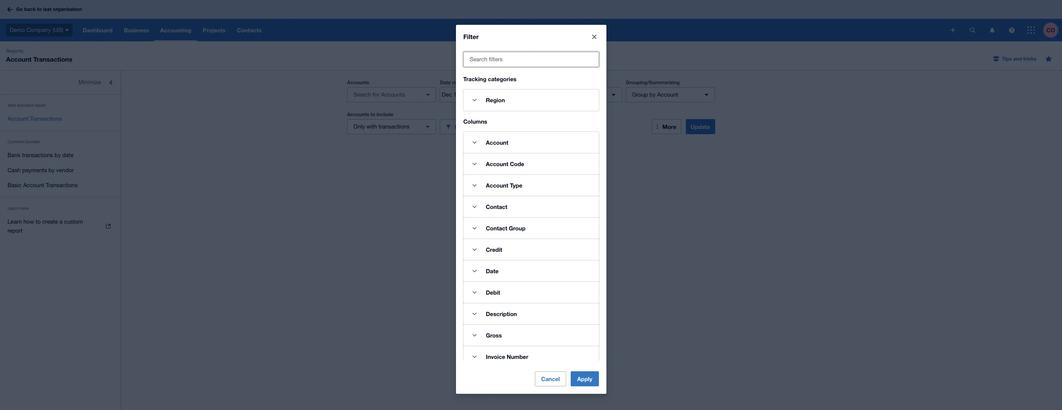 Task type: vqa. For each thing, say whether or not it's contained in the screenshot.
the "Account Code"
yes



Task type: describe. For each thing, give the bounding box(es) containing it.
type
[[510, 182, 523, 189]]

update
[[691, 123, 711, 130]]

only with transactions
[[354, 123, 410, 130]]

vendor
[[56, 167, 74, 174]]

update button
[[686, 119, 716, 134]]

xero standard report
[[8, 103, 46, 108]]

date range : this month
[[440, 79, 493, 85]]

expand image for contact
[[467, 200, 482, 215]]

categories
[[488, 76, 517, 83]]

basic
[[8, 182, 22, 189]]

month
[[479, 80, 493, 85]]

cancel button
[[535, 372, 567, 387]]

(us)
[[52, 27, 63, 33]]

tips and tricks button
[[989, 53, 1042, 65]]

1 horizontal spatial report
[[35, 103, 46, 108]]

contact for contact group
[[486, 225, 508, 232]]

a
[[60, 219, 63, 225]]

basic account transactions link
[[0, 178, 120, 193]]

tracking
[[464, 76, 487, 83]]

last
[[43, 6, 52, 12]]

expand image for account type
[[467, 178, 482, 193]]

tricks
[[1024, 56, 1037, 62]]

demo company (us) button
[[0, 19, 77, 41]]

filter inside dialog
[[464, 33, 479, 41]]

report inside learn how to create a custom report
[[8, 228, 23, 234]]

1 vertical spatial transactions
[[30, 116, 62, 122]]

back
[[24, 6, 36, 12]]

accounts for accounts to include
[[347, 111, 369, 117]]

filter dialog
[[456, 25, 607, 411]]

account transactions link
[[0, 111, 120, 127]]

date for date range : this month
[[440, 79, 451, 85]]

group inside popup button
[[633, 91, 648, 98]]

go back to last organisation link
[[5, 3, 86, 16]]

filter inside 'button'
[[455, 123, 469, 130]]

go
[[16, 6, 23, 12]]

expand image for gross
[[467, 328, 482, 343]]

credit
[[486, 247, 503, 253]]

svg image inside go back to last organisation link
[[7, 7, 12, 12]]

more
[[19, 206, 29, 211]]

go back to last organisation
[[16, 6, 82, 12]]

filter button
[[440, 119, 529, 134]]

grouping/summarizing
[[626, 79, 680, 85]]

tips
[[1003, 56, 1013, 62]]

close image
[[587, 29, 602, 45]]

account inside popup button
[[658, 91, 679, 98]]

this
[[469, 80, 478, 85]]

only
[[354, 123, 365, 130]]

include
[[377, 111, 394, 117]]

expand image for debit
[[467, 285, 482, 301]]

cash payments by vendor link
[[0, 163, 120, 178]]

invoice
[[486, 354, 506, 361]]

account down filter 'button'
[[486, 139, 509, 146]]

learn how to create a custom report link
[[0, 215, 120, 239]]

demo
[[10, 27, 25, 33]]

cancel
[[542, 376, 560, 383]]

expand image for invoice number
[[467, 350, 482, 365]]

region
[[486, 97, 505, 104]]

invoice number
[[486, 354, 529, 361]]

minimize button
[[0, 75, 120, 90]]

xero
[[8, 103, 16, 108]]

apply button
[[571, 372, 599, 387]]

more button
[[652, 119, 682, 134]]

group by account
[[633, 91, 679, 98]]

account inside reports account transactions
[[6, 55, 32, 63]]

learn how to create a custom report
[[8, 219, 83, 234]]

date for date
[[486, 268, 499, 275]]

accounts for accounts
[[347, 79, 369, 85]]

group by account button
[[626, 87, 715, 102]]

columns
[[464, 118, 488, 125]]

demo company (us)
[[10, 27, 63, 33]]

Select start date field
[[441, 88, 477, 102]]

expand image for date
[[467, 264, 482, 279]]

cash
[[8, 167, 21, 174]]

debit
[[486, 290, 501, 296]]

reports account transactions
[[6, 48, 72, 63]]

payments
[[22, 167, 47, 174]]

bank
[[8, 152, 21, 159]]

learn for learn how to create a custom report
[[8, 219, 22, 225]]

minimize
[[79, 79, 101, 85]]

expand image for region
[[467, 93, 482, 108]]

contact group
[[486, 225, 526, 232]]



Task type: locate. For each thing, give the bounding box(es) containing it.
bank transactions by date
[[8, 152, 74, 159]]

transactions up minimize button
[[33, 55, 72, 63]]

0 vertical spatial transactions
[[33, 55, 72, 63]]

organisation
[[53, 6, 82, 12]]

how
[[23, 219, 34, 225]]

1 expand image from the top
[[467, 93, 482, 108]]

5 expand image from the top
[[467, 221, 482, 236]]

3 expand image from the top
[[467, 157, 482, 172]]

tracking categories
[[464, 76, 517, 83]]

contact up credit
[[486, 225, 508, 232]]

cash payments by vendor
[[8, 167, 74, 174]]

accounts up the accounts to include
[[347, 79, 369, 85]]

expand image for credit
[[467, 243, 482, 258]]

1 vertical spatial contact
[[486, 225, 508, 232]]

transactions for reports account transactions
[[33, 55, 72, 63]]

expand image
[[467, 178, 482, 193], [467, 243, 482, 258], [467, 264, 482, 279], [467, 307, 482, 322], [467, 328, 482, 343], [467, 350, 482, 365]]

account type
[[486, 182, 523, 189]]

transactions down include
[[379, 123, 410, 130]]

0 vertical spatial transactions
[[379, 123, 410, 130]]

company
[[26, 27, 51, 33]]

date
[[62, 152, 74, 159]]

expand image
[[467, 93, 482, 108], [467, 135, 482, 150], [467, 157, 482, 172], [467, 200, 482, 215], [467, 221, 482, 236], [467, 285, 482, 301]]

transactions inside reports account transactions
[[33, 55, 72, 63]]

transactions down cash payments by vendor link
[[46, 182, 78, 189]]

basic account transactions
[[8, 182, 78, 189]]

to left last
[[37, 6, 42, 12]]

common formats
[[8, 140, 40, 144]]

accounts to include
[[347, 111, 394, 117]]

number
[[507, 354, 529, 361]]

:
[[466, 79, 467, 85]]

date
[[440, 79, 451, 85], [486, 268, 499, 275]]

transactions inside popup button
[[379, 123, 410, 130]]

contact for contact
[[486, 204, 508, 211]]

1 vertical spatial group
[[509, 225, 526, 232]]

to inside co "banner"
[[37, 6, 42, 12]]

code
[[510, 161, 525, 168]]

Select end date field
[[478, 88, 514, 102]]

1 horizontal spatial date
[[486, 268, 499, 275]]

common
[[8, 140, 25, 144]]

only with transactions button
[[347, 119, 437, 134]]

2 vertical spatial to
[[36, 219, 41, 225]]

tips and tricks
[[1003, 56, 1037, 62]]

2 expand image from the top
[[467, 135, 482, 150]]

6 expand image from the top
[[467, 285, 482, 301]]

transactions down xero standard report
[[30, 116, 62, 122]]

0 vertical spatial date
[[440, 79, 451, 85]]

transactions
[[33, 55, 72, 63], [30, 116, 62, 122], [46, 182, 78, 189]]

0 horizontal spatial report
[[8, 228, 23, 234]]

to right how on the bottom left
[[36, 219, 41, 225]]

to for learn how to create a custom report
[[36, 219, 41, 225]]

0 horizontal spatial transactions
[[22, 152, 53, 159]]

0 vertical spatial filter
[[464, 33, 479, 41]]

gross
[[486, 333, 502, 339]]

1 vertical spatial filter
[[455, 123, 469, 130]]

apply
[[578, 376, 593, 383]]

0 vertical spatial group
[[633, 91, 648, 98]]

date inside 'filter' dialog
[[486, 268, 499, 275]]

2 learn from the top
[[8, 219, 22, 225]]

more
[[663, 123, 677, 130]]

to left include
[[371, 111, 376, 117]]

learn
[[8, 206, 18, 211], [8, 219, 22, 225]]

by
[[650, 91, 656, 98], [55, 152, 61, 159], [49, 167, 55, 174]]

account down xero
[[8, 116, 29, 122]]

co banner
[[0, 0, 1063, 41]]

1 vertical spatial accounts
[[347, 111, 369, 117]]

0 vertical spatial learn
[[8, 206, 18, 211]]

account down 'payments'
[[23, 182, 44, 189]]

by left vendor
[[49, 167, 55, 174]]

by for vendor
[[49, 167, 55, 174]]

filter
[[464, 33, 479, 41], [455, 123, 469, 130]]

co
[[1047, 27, 1056, 33]]

expand image for contact group
[[467, 221, 482, 236]]

account left code
[[486, 161, 509, 168]]

6 expand image from the top
[[467, 350, 482, 365]]

0 vertical spatial report
[[35, 103, 46, 108]]

4 expand image from the top
[[467, 200, 482, 215]]

account left "type"
[[486, 182, 509, 189]]

reports
[[6, 48, 23, 54]]

create
[[42, 219, 58, 225]]

1 vertical spatial learn
[[8, 219, 22, 225]]

bank transactions by date link
[[0, 148, 120, 163]]

expand image for account
[[467, 135, 482, 150]]

1 learn from the top
[[8, 206, 18, 211]]

report up account transactions
[[35, 103, 46, 108]]

1 vertical spatial by
[[55, 152, 61, 159]]

formats
[[26, 140, 40, 144]]

svg image
[[951, 28, 956, 32]]

account down reports link
[[6, 55, 32, 63]]

transactions down formats
[[22, 152, 53, 159]]

by down grouping/summarizing
[[650, 91, 656, 98]]

5 expand image from the top
[[467, 328, 482, 343]]

learn left the more
[[8, 206, 18, 211]]

1 vertical spatial to
[[371, 111, 376, 117]]

transactions
[[379, 123, 410, 130], [22, 152, 53, 159]]

account transactions
[[8, 116, 62, 122]]

contact down account type
[[486, 204, 508, 211]]

1 contact from the top
[[486, 204, 508, 211]]

to inside learn how to create a custom report
[[36, 219, 41, 225]]

2 contact from the top
[[486, 225, 508, 232]]

1 vertical spatial transactions
[[22, 152, 53, 159]]

by inside popup button
[[650, 91, 656, 98]]

svg image
[[7, 7, 12, 12], [1028, 26, 1036, 34], [970, 27, 976, 33], [990, 27, 995, 33], [1010, 27, 1015, 33], [65, 29, 69, 31]]

account
[[6, 55, 32, 63], [658, 91, 679, 98], [8, 116, 29, 122], [486, 139, 509, 146], [486, 161, 509, 168], [23, 182, 44, 189], [486, 182, 509, 189]]

2 vertical spatial transactions
[[46, 182, 78, 189]]

report down the 'learn more'
[[8, 228, 23, 234]]

1 horizontal spatial transactions
[[379, 123, 410, 130]]

transactions for basic account transactions
[[46, 182, 78, 189]]

2 vertical spatial by
[[49, 167, 55, 174]]

0 horizontal spatial date
[[440, 79, 451, 85]]

0 vertical spatial contact
[[486, 204, 508, 211]]

by left date
[[55, 152, 61, 159]]

accounts up only
[[347, 111, 369, 117]]

1 expand image from the top
[[467, 178, 482, 193]]

0 vertical spatial accounts
[[347, 79, 369, 85]]

range
[[453, 79, 466, 85]]

learn inside learn how to create a custom report
[[8, 219, 22, 225]]

report
[[35, 103, 46, 108], [8, 228, 23, 234]]

2 accounts from the top
[[347, 111, 369, 117]]

to for go back to last organisation
[[37, 6, 42, 12]]

4 expand image from the top
[[467, 307, 482, 322]]

3 expand image from the top
[[467, 264, 482, 279]]

learn more
[[8, 206, 29, 211]]

description
[[486, 311, 517, 318]]

group
[[633, 91, 648, 98], [509, 225, 526, 232]]

co button
[[1044, 19, 1063, 41]]

1 horizontal spatial group
[[633, 91, 648, 98]]

to
[[37, 6, 42, 12], [371, 111, 376, 117], [36, 219, 41, 225]]

0 vertical spatial by
[[650, 91, 656, 98]]

0 horizontal spatial group
[[509, 225, 526, 232]]

and
[[1014, 56, 1023, 62]]

contact
[[486, 204, 508, 211], [486, 225, 508, 232]]

account code
[[486, 161, 525, 168]]

svg image inside demo company (us) popup button
[[65, 29, 69, 31]]

2 expand image from the top
[[467, 243, 482, 258]]

account down grouping/summarizing
[[658, 91, 679, 98]]

0 vertical spatial to
[[37, 6, 42, 12]]

reports link
[[3, 47, 26, 55]]

date left range
[[440, 79, 451, 85]]

Search filters field
[[464, 52, 599, 67]]

custom
[[64, 219, 83, 225]]

1 accounts from the top
[[347, 79, 369, 85]]

expand image for account code
[[467, 157, 482, 172]]

1 vertical spatial date
[[486, 268, 499, 275]]

learn down the 'learn more'
[[8, 219, 22, 225]]

group inside 'filter' dialog
[[509, 225, 526, 232]]

expand image for description
[[467, 307, 482, 322]]

date up debit on the bottom
[[486, 268, 499, 275]]

learn for learn more
[[8, 206, 18, 211]]

1 vertical spatial report
[[8, 228, 23, 234]]

with
[[367, 123, 377, 130]]

standard
[[17, 103, 33, 108]]

accounts
[[347, 79, 369, 85], [347, 111, 369, 117]]

by for date
[[55, 152, 61, 159]]



